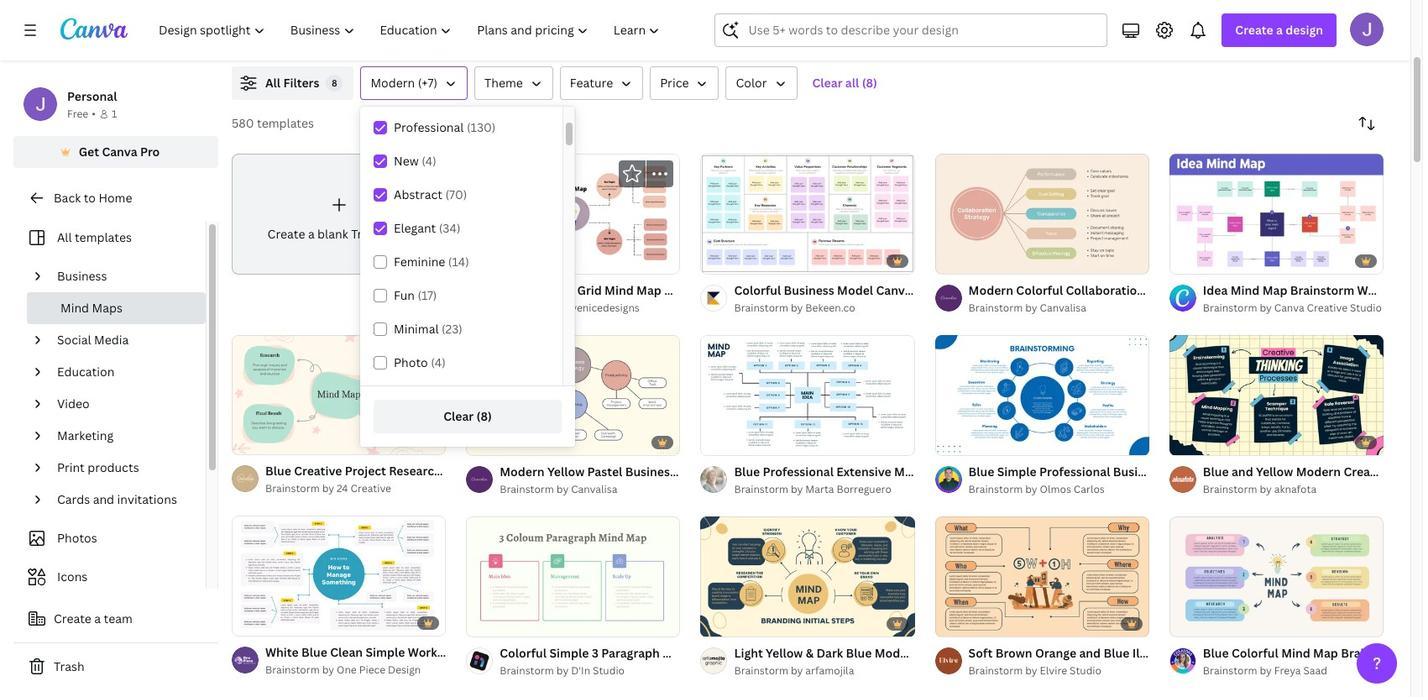 Task type: vqa. For each thing, say whether or not it's contained in the screenshot.


Task type: describe. For each thing, give the bounding box(es) containing it.
elegant
[[394, 220, 436, 236]]

blue for blue colorful mind map brainstorm
[[1204, 645, 1230, 661]]

yellow for modern
[[548, 464, 585, 480]]

mind up social
[[60, 300, 89, 316]]

mind maps
[[60, 300, 123, 316]]

free
[[67, 107, 88, 121]]

(70)
[[446, 186, 467, 202]]

get
[[79, 144, 99, 160]]

soft
[[969, 645, 993, 661]]

brainstorm by arfamojila link
[[735, 663, 915, 679]]

blue colorful mind map brainstorm brainstorm by freya saad
[[1204, 645, 1406, 678]]

create a design button
[[1223, 13, 1337, 47]]

theme button
[[475, 66, 553, 100]]

print
[[57, 460, 85, 475]]

team
[[104, 611, 133, 627]]

map inside white blue clean simple workflow mind map brainstorm brainstorm by one piece design
[[497, 645, 522, 661]]

to
[[84, 190, 96, 206]]

blue creative project research mind map brainstorm image
[[232, 335, 446, 455]]

minimal (23)
[[394, 321, 463, 337]]

yellow for peach
[[538, 282, 575, 298]]

colorful business model canvas strategic planning brainstorm link
[[735, 281, 1092, 300]]

modern for modern (+7)
[[371, 75, 415, 91]]

colorful simple 3 paragraph mind map brainstorms brainstorm by d'in studio
[[500, 645, 793, 678]]

blue simple professional business brainstorm image
[[935, 335, 1150, 455]]

soft brown orange and blue illustrated 5w1h mind map link
[[969, 644, 1288, 663]]

blue simple professional business brainstorm brainstorm by olmos carlos
[[969, 464, 1231, 496]]

feature
[[570, 75, 613, 91]]

mind inside the colorful simple 3 paragraph mind map brainstorms brainstorm by d'in studio
[[663, 645, 692, 661]]

get canva pro
[[79, 144, 160, 160]]

soft brown orange and blue illustrated 5w1h mind map brainstorm by elvire studio
[[969, 645, 1288, 678]]

by inside white blue clean simple workflow mind map brainstorm brainstorm by one piece design
[[322, 663, 334, 677]]

0 horizontal spatial professional
[[394, 119, 464, 135]]

abstract (70)
[[394, 186, 467, 202]]

1 horizontal spatial canva
[[1275, 301, 1305, 315]]

brainstorm by canvalisa link for yellow
[[500, 481, 681, 498]]

clear (8)
[[444, 408, 492, 424]]

create a blank tree chart element
[[232, 154, 446, 274]]

mind inside blue creative project research mind map brainstorm brainstorm by 24 creative
[[444, 463, 474, 479]]

blue professional extensive mind map graph image
[[701, 335, 915, 455]]

simple for colorful
[[550, 645, 589, 661]]

by inside blue colorful mind map brainstorm brainstorm by freya saad
[[1260, 663, 1273, 678]]

templates for 580 templates
[[257, 115, 314, 131]]

tree chart templates image
[[1026, 0, 1384, 46]]

by inside soft brown orange and blue illustrated 5w1h mind map brainstorm by elvire studio
[[1026, 663, 1038, 678]]

8 filter options selected element
[[326, 75, 343, 92]]

blue and yellow modern creative think link
[[1204, 463, 1424, 481]]

business inside colorful business model canvas strategic planning brainstorm brainstorm by bekeen.co
[[784, 282, 835, 298]]

(+7)
[[418, 75, 438, 91]]

saad
[[1304, 663, 1328, 678]]

creative inside blue and yellow modern creative think brainstorm by aknafota
[[1344, 464, 1393, 480]]

chart
[[379, 226, 410, 242]]

colorful inside the colorful simple 3 paragraph mind map brainstorms brainstorm by d'in studio
[[500, 645, 547, 661]]

grid
[[578, 282, 602, 298]]

brainstorm inside soft brown orange and blue illustrated 5w1h mind map brainstorm by elvire studio
[[969, 663, 1023, 678]]

idea mind map brainstorm whiteboard in purple pink modern professional style image
[[1170, 153, 1384, 274]]

education link
[[50, 356, 196, 388]]

by inside the colorful simple 3 paragraph mind map brainstorms brainstorm by d'in studio
[[557, 663, 569, 678]]

mind inside 'blue professional extensive mind map graph brainstorm by marta borreguero'
[[895, 464, 924, 480]]

new (4)
[[394, 153, 437, 169]]

colorful inside blue colorful mind map brainstorm brainstorm by freya saad
[[1232, 645, 1279, 661]]

elegant (34)
[[394, 220, 461, 236]]

photo (4)
[[394, 354, 446, 370]]

abstract
[[394, 186, 443, 202]]

professional (130)
[[394, 119, 496, 135]]

by inside blue simple professional business brainstorm brainstorm by olmos carlos
[[1026, 482, 1038, 496]]

create for create a blank tree chart
[[268, 226, 305, 242]]

clean
[[330, 645, 363, 661]]

brainstorm inside blue and yellow modern creative think brainstorm by aknafota
[[1204, 482, 1258, 496]]

(130)
[[467, 119, 496, 135]]

white blue clean simple workflow mind map brainstorm image
[[232, 516, 446, 636]]

blue creative project research mind map brainstorm link
[[265, 462, 568, 481]]

creative inside brainstorm by canva creative studio link
[[1308, 301, 1348, 315]]

blue colorful mind map brainstorm link
[[1204, 644, 1406, 663]]

jacob simon image
[[1351, 13, 1384, 46]]

blue and yellow modern creative think brainstorm by aknafota
[[1204, 464, 1424, 496]]

simple inside white blue clean simple workflow mind map brainstorm brainstorm by one piece design
[[366, 645, 405, 661]]

templates for all templates
[[75, 229, 132, 245]]

all templates link
[[24, 222, 196, 254]]

research
[[389, 463, 442, 479]]

one
[[337, 663, 357, 677]]

business up mind maps
[[57, 268, 107, 284]]

print products
[[57, 460, 139, 475]]

price
[[660, 75, 689, 91]]

blue creative project research mind map brainstorm brainstorm by 24 creative
[[265, 463, 568, 496]]

planning
[[975, 282, 1025, 298]]

create for create a design
[[1236, 22, 1274, 38]]

icons link
[[24, 561, 196, 593]]

create a blank tree chart
[[268, 226, 410, 242]]

back
[[54, 190, 81, 206]]

strategy inside modern colorful collaboration strategy diagram brainstorm brainstorm by canvalisa
[[1148, 282, 1196, 298]]

mind inside blue colorful mind map brainstorm brainstorm by freya saad
[[1282, 645, 1311, 661]]

trash
[[54, 659, 85, 675]]

venicedesigns
[[571, 301, 640, 315]]

olmos
[[1040, 482, 1072, 496]]

soft brown orange and blue illustrated 5w1h mind map image
[[935, 516, 1150, 637]]

model
[[838, 282, 874, 298]]

cards and invitations link
[[50, 484, 196, 516]]

pastel
[[588, 464, 623, 480]]

map inside 'blue professional extensive mind map graph brainstorm by marta borreguero'
[[927, 464, 952, 480]]

brainstorm by freya saad link
[[1204, 663, 1384, 679]]

get canva pro button
[[13, 136, 218, 168]]

clear for clear all (8)
[[813, 75, 843, 91]]

social media link
[[50, 324, 196, 356]]

map inside the colorful simple 3 paragraph mind map brainstorms brainstorm by d'in studio
[[695, 645, 720, 661]]

simple for blue
[[998, 464, 1037, 480]]

map inside peach yellow grid mind map brainstorm brainstorm by venicedesigns
[[637, 282, 662, 298]]

modern (+7)
[[371, 75, 438, 91]]

brainstorm by one piece design link
[[265, 662, 446, 679]]

top level navigation element
[[148, 13, 675, 47]]

blue for blue professional extensive mind map graph
[[735, 464, 760, 480]]

project
[[345, 463, 386, 479]]

blue inside white blue clean simple workflow mind map brainstorm brainstorm by one piece design
[[302, 645, 328, 661]]

new
[[394, 153, 419, 169]]

create a design
[[1236, 22, 1324, 38]]

fun
[[394, 287, 415, 303]]

workflow
[[408, 645, 462, 661]]

brainstorm by 24 creative link
[[265, 481, 446, 498]]

feminine
[[394, 254, 446, 270]]

brainstorm by aknafota link
[[1204, 481, 1384, 498]]

trash link
[[13, 650, 218, 684]]

modern colorful collaboration strategy diagram brainstorm image
[[935, 153, 1150, 274]]

create for create a team
[[54, 611, 91, 627]]

1
[[112, 107, 117, 121]]

canvalisa inside the modern yellow pastel business strategy diagram brainstorm brainstorm by canvalisa
[[571, 482, 618, 496]]

canvas
[[877, 282, 918, 298]]

all for all templates
[[57, 229, 72, 245]]

by inside 'blue professional extensive mind map graph brainstorm by marta borreguero'
[[791, 482, 803, 496]]

map inside blue creative project research mind map brainstorm brainstorm by 24 creative
[[476, 463, 501, 479]]

light yellow & dark blue modern branding initial steps mind map image
[[701, 516, 915, 637]]

canva inside button
[[102, 144, 137, 160]]

d'in
[[571, 663, 591, 678]]

brainstorm inside the colorful simple 3 paragraph mind map brainstorms brainstorm by d'in studio
[[500, 663, 554, 678]]

filters
[[283, 75, 320, 91]]

map inside soft brown orange and blue illustrated 5w1h mind map brainstorm by elvire studio
[[1263, 645, 1288, 661]]

blue for blue and yellow modern creative think
[[1204, 464, 1230, 480]]

peach
[[500, 282, 535, 298]]

brainstorm by canva creative studio
[[1204, 301, 1383, 315]]

brainstorm inside 'link'
[[735, 663, 789, 678]]

and for cards
[[93, 491, 114, 507]]



Task type: locate. For each thing, give the bounding box(es) containing it.
0 horizontal spatial diagram
[[730, 464, 778, 480]]

professional up new (4)
[[394, 119, 464, 135]]

2 horizontal spatial simple
[[998, 464, 1037, 480]]

clear left all on the right
[[813, 75, 843, 91]]

0 vertical spatial clear
[[813, 75, 843, 91]]

0 vertical spatial a
[[1277, 22, 1284, 38]]

brown
[[996, 645, 1033, 661]]

blue inside blue colorful mind map brainstorm brainstorm by freya saad
[[1204, 645, 1230, 661]]

blue up brainstorm by marta borreguero link
[[735, 464, 760, 480]]

all down back
[[57, 229, 72, 245]]

think
[[1395, 464, 1424, 480]]

blue left illustrated
[[1104, 645, 1130, 661]]

1 horizontal spatial studio
[[1070, 663, 1102, 678]]

color
[[736, 75, 767, 91]]

blue left "clean"
[[302, 645, 328, 661]]

brainstorm by arfamojila
[[735, 663, 855, 678]]

simple inside the colorful simple 3 paragraph mind map brainstorms brainstorm by d'in studio
[[550, 645, 589, 661]]

all for all filters
[[265, 75, 281, 91]]

a for team
[[94, 611, 101, 627]]

orange
[[1036, 645, 1077, 661]]

(14)
[[448, 254, 469, 270]]

business up brainstorm by bekeen.co link
[[784, 282, 835, 298]]

brainstorm by bekeen.co link
[[735, 300, 915, 317]]

business inside the modern yellow pastel business strategy diagram brainstorm brainstorm by canvalisa
[[626, 464, 676, 480]]

colorful inside modern colorful collaboration strategy diagram brainstorm brainstorm by canvalisa
[[1017, 282, 1064, 298]]

back to home link
[[13, 181, 218, 215]]

2 horizontal spatial studio
[[1351, 301, 1383, 315]]

modern inside the modern yellow pastel business strategy diagram brainstorm brainstorm by canvalisa
[[500, 464, 545, 480]]

a left team
[[94, 611, 101, 627]]

blue up brainstorm by 24 creative link
[[265, 463, 291, 479]]

1 vertical spatial canva
[[1275, 301, 1305, 315]]

blue professional extensive mind map graph link
[[735, 463, 990, 481]]

1 vertical spatial (8)
[[477, 408, 492, 424]]

bekeen.co
[[806, 301, 856, 315]]

modern yellow pastel business strategy diagram brainstorm image
[[466, 335, 681, 455]]

studio
[[1351, 301, 1383, 315], [593, 663, 625, 678], [1070, 663, 1102, 678]]

yellow inside blue and yellow modern creative think brainstorm by aknafota
[[1257, 464, 1294, 480]]

1 horizontal spatial create
[[268, 226, 305, 242]]

yellow left pastel
[[548, 464, 585, 480]]

canvalisa inside modern colorful collaboration strategy diagram brainstorm brainstorm by canvalisa
[[1040, 301, 1087, 315]]

blue
[[265, 463, 291, 479], [735, 464, 760, 480], [969, 464, 995, 480], [1204, 464, 1230, 480], [302, 645, 328, 661], [1104, 645, 1130, 661], [1204, 645, 1230, 661]]

templates down back to home
[[75, 229, 132, 245]]

create inside "link"
[[268, 226, 305, 242]]

brainstorm by canvalisa link down pastel
[[500, 481, 681, 498]]

by
[[557, 301, 569, 315], [791, 301, 803, 315], [1026, 301, 1038, 315], [1260, 301, 1273, 315], [322, 482, 334, 496], [557, 482, 569, 496], [791, 482, 803, 496], [1026, 482, 1038, 496], [1260, 482, 1273, 496], [322, 663, 334, 677], [557, 663, 569, 678], [791, 663, 803, 678], [1026, 663, 1038, 678], [1260, 663, 1273, 678]]

peach yellow grid mind map brainstorm image
[[466, 153, 681, 274]]

1 vertical spatial create
[[268, 226, 305, 242]]

1 horizontal spatial diagram
[[1199, 282, 1247, 298]]

1 vertical spatial diagram
[[730, 464, 778, 480]]

1 vertical spatial (4)
[[431, 354, 446, 370]]

brainstorm by elvire studio link
[[969, 663, 1150, 679]]

paragraph
[[602, 645, 660, 661]]

simple up d'in
[[550, 645, 589, 661]]

business link
[[50, 260, 196, 292]]

and up brainstorm by aknafota link
[[1232, 464, 1254, 480]]

0 horizontal spatial canvalisa
[[571, 482, 618, 496]]

mind inside peach yellow grid mind map brainstorm brainstorm by venicedesigns
[[605, 282, 634, 298]]

1 vertical spatial clear
[[444, 408, 474, 424]]

clear down photo (4)
[[444, 408, 474, 424]]

mind right research
[[444, 463, 474, 479]]

yellow inside peach yellow grid mind map brainstorm brainstorm by venicedesigns
[[538, 282, 575, 298]]

yellow up brainstorm by aknafota link
[[1257, 464, 1294, 480]]

design
[[388, 663, 421, 677]]

free •
[[67, 107, 96, 121]]

modern inside modern colorful collaboration strategy diagram brainstorm brainstorm by canvalisa
[[969, 282, 1014, 298]]

business
[[57, 268, 107, 284], [784, 282, 835, 298], [626, 464, 676, 480], [1114, 464, 1164, 480]]

cards and invitations
[[57, 491, 177, 507]]

graph
[[954, 464, 990, 480]]

price button
[[650, 66, 719, 100]]

clear inside button
[[444, 408, 474, 424]]

0 vertical spatial all
[[265, 75, 281, 91]]

by inside peach yellow grid mind map brainstorm brainstorm by venicedesigns
[[557, 301, 569, 315]]

0 vertical spatial (8)
[[862, 75, 878, 91]]

0 horizontal spatial all
[[57, 229, 72, 245]]

diagram inside modern colorful collaboration strategy diagram brainstorm brainstorm by canvalisa
[[1199, 282, 1247, 298]]

1 horizontal spatial clear
[[813, 75, 843, 91]]

blue up brainstorm by olmos carlos link
[[969, 464, 995, 480]]

modern
[[371, 75, 415, 91], [969, 282, 1014, 298], [500, 464, 545, 480], [1297, 464, 1342, 480]]

clear all (8)
[[813, 75, 878, 91]]

(23)
[[442, 321, 463, 337]]

maps
[[92, 300, 123, 316]]

professional up marta
[[763, 464, 834, 480]]

2 horizontal spatial a
[[1277, 22, 1284, 38]]

1 horizontal spatial and
[[1080, 645, 1101, 661]]

2 vertical spatial a
[[94, 611, 101, 627]]

2 horizontal spatial professional
[[1040, 464, 1111, 480]]

feature button
[[560, 66, 644, 100]]

blue colorful mind map brainstorm image
[[1170, 516, 1384, 637]]

simple right graph
[[998, 464, 1037, 480]]

clear for clear (8)
[[444, 408, 474, 424]]

1 horizontal spatial brainstorm by canvalisa link
[[969, 300, 1150, 317]]

0 vertical spatial and
[[1232, 464, 1254, 480]]

0 horizontal spatial simple
[[366, 645, 405, 661]]

studio inside soft brown orange and blue illustrated 5w1h mind map brainstorm by elvire studio
[[1070, 663, 1102, 678]]

0 horizontal spatial clear
[[444, 408, 474, 424]]

professional inside 'blue professional extensive mind map graph brainstorm by marta borreguero'
[[763, 464, 834, 480]]

all filters
[[265, 75, 320, 91]]

business inside blue simple professional business brainstorm brainstorm by olmos carlos
[[1114, 464, 1164, 480]]

brainstorm by canvalisa link
[[969, 300, 1150, 317], [500, 481, 681, 498]]

0 vertical spatial templates
[[257, 115, 314, 131]]

mind
[[605, 282, 634, 298], [60, 300, 89, 316], [444, 463, 474, 479], [895, 464, 924, 480], [465, 645, 494, 661], [663, 645, 692, 661], [1232, 645, 1261, 661], [1282, 645, 1311, 661]]

diagram inside the modern yellow pastel business strategy diagram brainstorm brainstorm by canvalisa
[[730, 464, 778, 480]]

icons
[[57, 569, 88, 585]]

mind inside white blue clean simple workflow mind map brainstorm brainstorm by one piece design
[[465, 645, 494, 661]]

colorful business model canvas strategic planning brainstorm brainstorm by bekeen.co
[[735, 282, 1092, 315]]

1 vertical spatial templates
[[75, 229, 132, 245]]

blue inside blue simple professional business brainstorm brainstorm by olmos carlos
[[969, 464, 995, 480]]

canvalisa
[[1040, 301, 1087, 315], [571, 482, 618, 496]]

2 horizontal spatial create
[[1236, 22, 1274, 38]]

simple up piece
[[366, 645, 405, 661]]

blue for blue creative project research mind map brainstorm
[[265, 463, 291, 479]]

diagram
[[1199, 282, 1247, 298], [730, 464, 778, 480]]

(4) for photo (4)
[[431, 354, 446, 370]]

1 horizontal spatial a
[[308, 226, 315, 242]]

mind right paragraph
[[663, 645, 692, 661]]

mind right workflow
[[465, 645, 494, 661]]

brainstorm by d'in studio link
[[500, 663, 681, 679]]

blue simple professional business brainstorm link
[[969, 463, 1231, 481]]

colorful left collaboration
[[1017, 282, 1064, 298]]

map right workflow
[[497, 645, 522, 661]]

tree
[[351, 226, 376, 242]]

•
[[92, 107, 96, 121]]

580 templates
[[232, 115, 314, 131]]

a for blank
[[308, 226, 315, 242]]

photos
[[57, 530, 97, 546]]

mind up "venicedesigns"
[[605, 282, 634, 298]]

1 horizontal spatial professional
[[763, 464, 834, 480]]

1 horizontal spatial simple
[[550, 645, 589, 661]]

1 vertical spatial a
[[308, 226, 315, 242]]

0 horizontal spatial a
[[94, 611, 101, 627]]

0 vertical spatial (4)
[[422, 153, 437, 169]]

blue inside blue and yellow modern creative think brainstorm by aknafota
[[1204, 464, 1230, 480]]

0 horizontal spatial and
[[93, 491, 114, 507]]

modern inside button
[[371, 75, 415, 91]]

clear inside button
[[813, 75, 843, 91]]

clear
[[813, 75, 843, 91], [444, 408, 474, 424]]

white blue clean simple workflow mind map brainstorm link
[[265, 644, 589, 662]]

None search field
[[715, 13, 1108, 47]]

freya
[[1275, 663, 1302, 678]]

2 horizontal spatial and
[[1232, 464, 1254, 480]]

blue right illustrated
[[1204, 645, 1230, 661]]

(8) inside clear (8) button
[[477, 408, 492, 424]]

blue professional extensive mind map graph brainstorm by marta borreguero
[[735, 464, 990, 496]]

0 vertical spatial brainstorm by canvalisa link
[[969, 300, 1150, 317]]

0 vertical spatial strategy
[[1148, 282, 1196, 298]]

1 vertical spatial canvalisa
[[571, 482, 618, 496]]

and for blue
[[1232, 464, 1254, 480]]

by inside brainstorm by arfamojila 'link'
[[791, 663, 803, 678]]

diagram up brainstorm by marta borreguero link
[[730, 464, 778, 480]]

modern for modern colorful collaboration strategy diagram brainstorm brainstorm by canvalisa
[[969, 282, 1014, 298]]

create left blank
[[268, 226, 305, 242]]

blue inside soft brown orange and blue illustrated 5w1h mind map brainstorm by elvire studio
[[1104, 645, 1130, 661]]

and
[[1232, 464, 1254, 480], [93, 491, 114, 507], [1080, 645, 1101, 661]]

brainstorm
[[665, 282, 729, 298], [1028, 282, 1092, 298], [1250, 282, 1314, 298], [500, 301, 554, 315], [735, 301, 789, 315], [969, 301, 1023, 315], [1204, 301, 1258, 315], [504, 463, 568, 479], [781, 464, 845, 480], [1167, 464, 1231, 480], [265, 482, 320, 496], [500, 482, 554, 496], [735, 482, 789, 496], [969, 482, 1023, 496], [1204, 482, 1258, 496], [525, 645, 589, 661], [1342, 645, 1406, 661], [265, 663, 320, 677], [500, 663, 554, 678], [735, 663, 789, 678], [969, 663, 1023, 678], [1204, 663, 1258, 678]]

a for design
[[1277, 22, 1284, 38]]

0 horizontal spatial create
[[54, 611, 91, 627]]

0 horizontal spatial canva
[[102, 144, 137, 160]]

create inside dropdown button
[[1236, 22, 1274, 38]]

marta
[[806, 482, 835, 496]]

0 vertical spatial canva
[[102, 144, 137, 160]]

0 horizontal spatial (8)
[[477, 408, 492, 424]]

marketing
[[57, 428, 113, 444]]

map up freya
[[1263, 645, 1288, 661]]

1 horizontal spatial strategy
[[1148, 282, 1196, 298]]

1 vertical spatial brainstorm by canvalisa link
[[500, 481, 681, 498]]

and right cards at the bottom of page
[[93, 491, 114, 507]]

2 vertical spatial create
[[54, 611, 91, 627]]

a inside dropdown button
[[1277, 22, 1284, 38]]

peach yellow grid mind map brainstorm brainstorm by venicedesigns
[[500, 282, 729, 315]]

studio inside brainstorm by canva creative studio link
[[1351, 301, 1383, 315]]

1 vertical spatial strategy
[[679, 464, 727, 480]]

create inside button
[[54, 611, 91, 627]]

map down clear (8) button at bottom left
[[476, 463, 501, 479]]

a inside "link"
[[308, 226, 315, 242]]

yellow
[[538, 282, 575, 298], [548, 464, 585, 480], [1257, 464, 1294, 480]]

fun (17)
[[394, 287, 437, 303]]

brainstorm by marta borreguero link
[[735, 481, 915, 498]]

map up saad
[[1314, 645, 1339, 661]]

0 vertical spatial create
[[1236, 22, 1274, 38]]

blank
[[318, 226, 348, 242]]

map up "venicedesigns"
[[637, 282, 662, 298]]

white blue clean simple workflow mind map brainstorm brainstorm by one piece design
[[265, 645, 589, 677]]

0 horizontal spatial templates
[[75, 229, 132, 245]]

photos link
[[24, 523, 196, 554]]

products
[[88, 460, 139, 475]]

(8)
[[862, 75, 878, 91], [477, 408, 492, 424]]

blue for blue simple professional business brainstorm
[[969, 464, 995, 480]]

by inside blue and yellow modern creative think brainstorm by aknafota
[[1260, 482, 1273, 496]]

yellow left grid
[[538, 282, 575, 298]]

invitations
[[117, 491, 177, 507]]

brainstorms
[[723, 645, 793, 661]]

borreguero
[[837, 482, 892, 496]]

by inside colorful business model canvas strategic planning brainstorm brainstorm by bekeen.co
[[791, 301, 803, 315]]

map left graph
[[927, 464, 952, 480]]

blue inside blue creative project research mind map brainstorm brainstorm by 24 creative
[[265, 463, 291, 479]]

modern for modern yellow pastel business strategy diagram brainstorm brainstorm by canvalisa
[[500, 464, 545, 480]]

home
[[99, 190, 132, 206]]

create
[[1236, 22, 1274, 38], [268, 226, 305, 242], [54, 611, 91, 627]]

1 vertical spatial and
[[93, 491, 114, 507]]

0 horizontal spatial brainstorm by canvalisa link
[[500, 481, 681, 498]]

all
[[846, 75, 860, 91]]

theme
[[485, 75, 523, 91]]

colorful simple 3 paragraph mind map brainstorms link
[[500, 644, 793, 663]]

create left design on the right top of the page
[[1236, 22, 1274, 38]]

map inside blue colorful mind map brainstorm brainstorm by freya saad
[[1314, 645, 1339, 661]]

simple inside blue simple professional business brainstorm brainstorm by olmos carlos
[[998, 464, 1037, 480]]

professional up carlos
[[1040, 464, 1111, 480]]

(4) right the photo on the bottom left of the page
[[431, 354, 446, 370]]

mind right the extensive
[[895, 464, 924, 480]]

Sort by button
[[1351, 107, 1384, 140]]

colorful inside colorful business model canvas strategic planning brainstorm brainstorm by bekeen.co
[[735, 282, 781, 298]]

by inside the modern yellow pastel business strategy diagram brainstorm brainstorm by canvalisa
[[557, 482, 569, 496]]

5w1h
[[1195, 645, 1229, 661]]

2 vertical spatial and
[[1080, 645, 1101, 661]]

colorful up brainstorm by d'in studio "link"
[[500, 645, 547, 661]]

a left blank
[[308, 226, 315, 242]]

580
[[232, 115, 254, 131]]

feminine (14)
[[394, 254, 469, 270]]

templates down the all filters
[[257, 115, 314, 131]]

1 horizontal spatial (8)
[[862, 75, 878, 91]]

and right orange
[[1080, 645, 1101, 661]]

color button
[[726, 66, 798, 100]]

1 horizontal spatial all
[[265, 75, 281, 91]]

strategy inside the modern yellow pastel business strategy diagram brainstorm brainstorm by canvalisa
[[679, 464, 727, 480]]

video
[[57, 396, 90, 412]]

brainstorm inside 'blue professional extensive mind map graph brainstorm by marta borreguero'
[[735, 482, 789, 496]]

yellow inside the modern yellow pastel business strategy diagram brainstorm brainstorm by canvalisa
[[548, 464, 585, 480]]

1 vertical spatial all
[[57, 229, 72, 245]]

blue up brainstorm by aknafota link
[[1204, 464, 1230, 480]]

and inside soft brown orange and blue illustrated 5w1h mind map brainstorm by elvire studio
[[1080, 645, 1101, 661]]

canvalisa down collaboration
[[1040, 301, 1087, 315]]

by inside brainstorm by canva creative studio link
[[1260, 301, 1273, 315]]

mind inside soft brown orange and blue illustrated 5w1h mind map brainstorm by elvire studio
[[1232, 645, 1261, 661]]

0 vertical spatial canvalisa
[[1040, 301, 1087, 315]]

modern inside blue and yellow modern creative think brainstorm by aknafota
[[1297, 464, 1342, 480]]

a inside button
[[94, 611, 101, 627]]

by inside modern colorful collaboration strategy diagram brainstorm brainstorm by canvalisa
[[1026, 301, 1038, 315]]

studio inside the colorful simple 3 paragraph mind map brainstorms brainstorm by d'in studio
[[593, 663, 625, 678]]

0 vertical spatial diagram
[[1199, 282, 1247, 298]]

3
[[592, 645, 599, 661]]

all left filters
[[265, 75, 281, 91]]

a left design on the right top of the page
[[1277, 22, 1284, 38]]

1 horizontal spatial templates
[[257, 115, 314, 131]]

blue and yellow modern creative thinking mind map image
[[1170, 335, 1384, 455]]

modern (+7) button
[[361, 66, 468, 100]]

mind right 5w1h
[[1232, 645, 1261, 661]]

by inside blue creative project research mind map brainstorm brainstorm by 24 creative
[[322, 482, 334, 496]]

colorful simple 3 paragraph mind map brainstorms image
[[466, 516, 681, 637]]

(17)
[[418, 287, 437, 303]]

map left brainstorms
[[695, 645, 720, 661]]

professional
[[394, 119, 464, 135], [763, 464, 834, 480], [1040, 464, 1111, 480]]

colorful up brainstorm by bekeen.co link
[[735, 282, 781, 298]]

create a blank tree chart link
[[232, 154, 446, 274]]

create down icons
[[54, 611, 91, 627]]

business right pastel
[[626, 464, 676, 480]]

professional inside blue simple professional business brainstorm brainstorm by olmos carlos
[[1040, 464, 1111, 480]]

0 horizontal spatial strategy
[[679, 464, 727, 480]]

Search search field
[[749, 14, 1097, 46]]

brainstorm by canvalisa link for colorful
[[969, 300, 1150, 317]]

aknafota
[[1275, 482, 1317, 496]]

canvalisa down pastel
[[571, 482, 618, 496]]

creative
[[1308, 301, 1348, 315], [294, 463, 342, 479], [1344, 464, 1393, 480], [351, 482, 391, 496]]

and inside blue and yellow modern creative think brainstorm by aknafota
[[1232, 464, 1254, 480]]

colorful up freya
[[1232, 645, 1279, 661]]

(4) right new
[[422, 153, 437, 169]]

(8) inside the clear all (8) button
[[862, 75, 878, 91]]

business up brainstorm by olmos carlos link
[[1114, 464, 1164, 480]]

brainstorm by canvalisa link down collaboration
[[969, 300, 1150, 317]]

0 horizontal spatial studio
[[593, 663, 625, 678]]

diagram up brainstorm by canva creative studio
[[1199, 282, 1247, 298]]

blue inside 'blue professional extensive mind map graph brainstorm by marta borreguero'
[[735, 464, 760, 480]]

colorful business model canvas strategic planning brainstorm image
[[701, 153, 915, 274]]

(4) for new (4)
[[422, 153, 437, 169]]

1 horizontal spatial canvalisa
[[1040, 301, 1087, 315]]

extensive
[[837, 464, 892, 480]]

mind up brainstorm by freya saad link on the bottom right of page
[[1282, 645, 1311, 661]]



